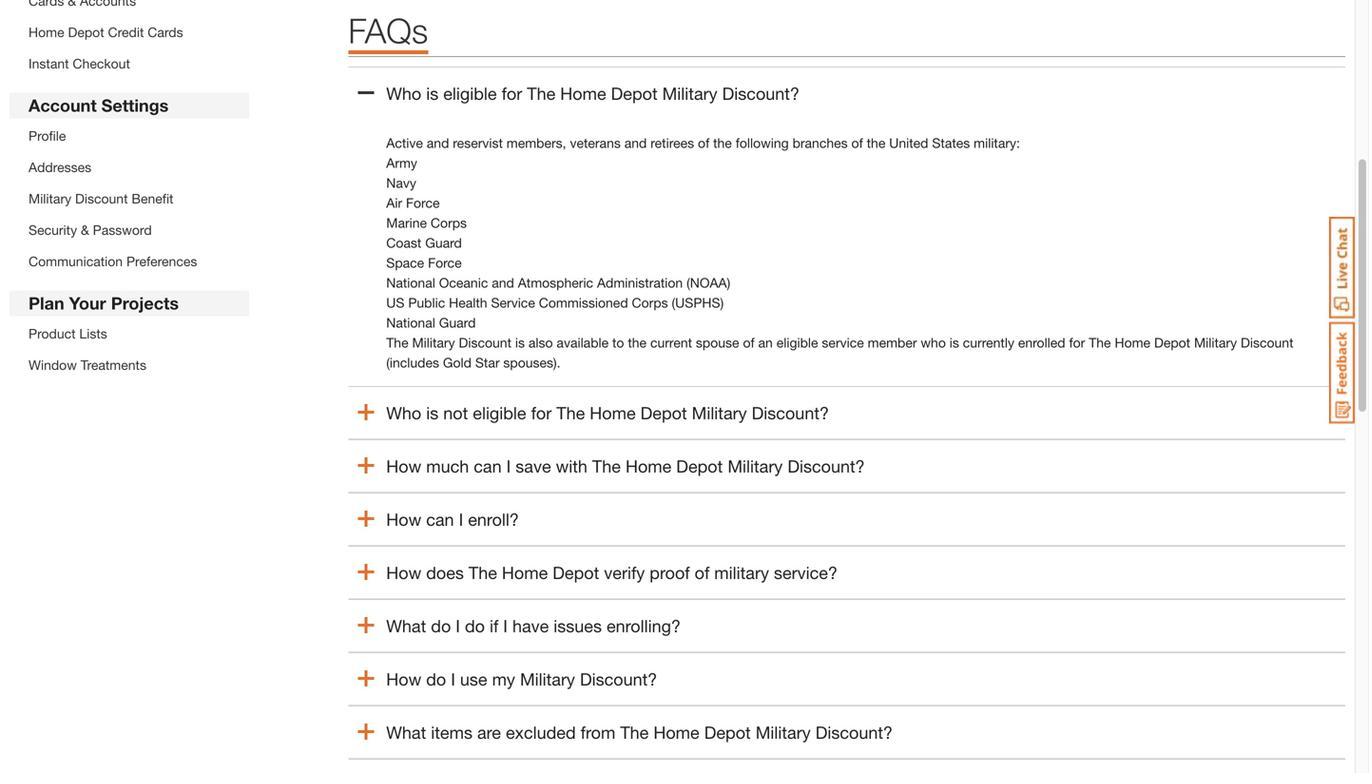 Task type: vqa. For each thing, say whether or not it's contained in the screenshot.
the saw
no



Task type: describe. For each thing, give the bounding box(es) containing it.
active
[[386, 135, 423, 151]]

is down faqs
[[426, 83, 439, 104]]

reservist
[[453, 135, 503, 151]]

i for enroll?
[[459, 509, 463, 530]]

military:
[[974, 135, 1020, 151]]

star
[[475, 355, 500, 370]]

much
[[426, 456, 469, 477]]

the right enrolled
[[1089, 335, 1111, 351]]

members,
[[507, 135, 566, 151]]

who is not eligible for the home depot military discount?
[[386, 403, 829, 423]]

(noaa)
[[687, 275, 731, 291]]

of left an
[[743, 335, 755, 351]]

lists
[[79, 326, 107, 341]]

how do i use my military discount?
[[386, 669, 657, 690]]

enrolling?
[[607, 616, 681, 636]]

credit
[[108, 24, 144, 40]]

security
[[29, 222, 77, 238]]

window treatments
[[29, 357, 146, 373]]

save
[[516, 456, 551, 477]]

1 vertical spatial force
[[428, 255, 462, 271]]

us
[[386, 295, 405, 311]]

product lists link
[[29, 326, 107, 341]]

&
[[81, 222, 89, 238]]

treatments
[[81, 357, 146, 373]]

if
[[490, 616, 499, 636]]

items
[[431, 722, 473, 743]]

how for how much can i save with the home depot military discount?
[[386, 456, 421, 477]]

1 national from the top
[[386, 275, 435, 291]]

2 horizontal spatial the
[[867, 135, 886, 151]]

administration
[[597, 275, 683, 291]]

marine
[[386, 215, 427, 231]]

enroll?
[[468, 509, 519, 530]]

public
[[408, 295, 445, 311]]

home up have
[[502, 563, 548, 583]]

0 vertical spatial eligible
[[443, 83, 497, 104]]

plan your projects
[[29, 293, 179, 313]]

addresses link
[[29, 159, 91, 175]]

who for who is not eligible for the home depot military discount?
[[386, 403, 422, 423]]

home depot credit cards link
[[29, 24, 183, 40]]

(usphs)
[[672, 295, 724, 311]]

window treatments link
[[29, 357, 146, 373]]

2 vertical spatial for
[[531, 403, 552, 423]]

discount? up following
[[722, 83, 800, 104]]

depot inside active and reservist members, veterans and retirees of the following branches of the united states military: army navy air force marine corps coast guard space force national oceanic and atmospheric administration (noaa) us public health service commissioned corps (usphs) national guard the military discount is also available to the current spouse of an eligible service member who is currently enrolled for the home depot military discount (includes gold star spouses).
[[1154, 335, 1191, 351]]

product lists
[[29, 326, 107, 341]]

how can i enroll?
[[386, 509, 519, 530]]

discount? up from
[[580, 669, 657, 690]]

does
[[426, 563, 464, 583]]

1 horizontal spatial the
[[713, 135, 732, 151]]

communication preferences
[[29, 253, 197, 269]]

of right branches
[[852, 135, 863, 151]]

faqs
[[348, 10, 428, 50]]

health
[[449, 295, 487, 311]]

who is eligible for the home depot military discount? button
[[348, 67, 1346, 120]]

air
[[386, 195, 402, 211]]

enrolled
[[1018, 335, 1066, 351]]

who for who is eligible for the home depot military discount?
[[386, 83, 422, 104]]

live chat image
[[1329, 217, 1355, 319]]

military
[[714, 563, 769, 583]]

are
[[477, 722, 501, 743]]

plan
[[29, 293, 64, 313]]

not
[[443, 403, 468, 423]]

what items are excluded from the home depot military discount?
[[386, 722, 893, 743]]

how do i use my military discount? button
[[348, 652, 1346, 706]]

united
[[889, 135, 929, 151]]

following
[[736, 135, 789, 151]]

(includes
[[386, 355, 439, 370]]

veterans
[[570, 135, 621, 151]]

preferences
[[126, 253, 197, 269]]

communication
[[29, 253, 123, 269]]

how for how do i use my military discount?
[[386, 669, 421, 690]]

how can i enroll? button
[[348, 493, 1346, 546]]

home up veterans
[[560, 83, 606, 104]]

oceanic
[[439, 275, 488, 291]]

eligible inside active and reservist members, veterans and retirees of the following branches of the united states military: army navy air force marine corps coast guard space force national oceanic and atmospheric administration (noaa) us public health service commissioned corps (usphs) national guard the military discount is also available to the current spouse of an eligible service member who is currently enrolled for the home depot military discount (includes gold star spouses).
[[777, 335, 818, 351]]

how does the home depot verify proof of military service?
[[386, 563, 838, 583]]

home right from
[[654, 722, 700, 743]]

with
[[556, 456, 588, 477]]

0 vertical spatial can
[[474, 456, 502, 477]]

spouses).
[[503, 355, 561, 370]]

account settings
[[29, 95, 169, 116]]

home up instant
[[29, 24, 64, 40]]

issues
[[554, 616, 602, 636]]

what items are excluded from the home depot military discount? button
[[348, 706, 1346, 759]]

is left not
[[426, 403, 439, 423]]

have
[[513, 616, 549, 636]]

space
[[386, 255, 424, 271]]

military discount benefit link
[[29, 191, 174, 206]]

how for how can i enroll?
[[386, 509, 421, 530]]

military discount benefit
[[29, 191, 174, 206]]

communication preferences link
[[29, 253, 197, 269]]

available
[[557, 335, 609, 351]]

do for use
[[426, 669, 446, 690]]

use
[[460, 669, 487, 690]]

1 horizontal spatial discount
[[459, 335, 512, 351]]

atmospheric
[[518, 275, 593, 291]]

current
[[650, 335, 692, 351]]

proof
[[650, 563, 690, 583]]

discount? down an
[[752, 403, 829, 423]]

security & password
[[29, 222, 152, 238]]



Task type: locate. For each thing, give the bounding box(es) containing it.
benefit
[[132, 191, 174, 206]]

states
[[932, 135, 970, 151]]

how for how does the home depot verify proof of military service?
[[386, 563, 421, 583]]

commissioned
[[539, 295, 628, 311]]

projects
[[111, 293, 179, 313]]

force
[[406, 195, 440, 211], [428, 255, 462, 271]]

can left enroll?
[[426, 509, 454, 530]]

what do i do if i have issues enrolling? button
[[348, 599, 1346, 652]]

3 how from the top
[[386, 563, 421, 583]]

who is eligible for the home depot military discount?
[[386, 83, 800, 104]]

how left the much
[[386, 456, 421, 477]]

member
[[868, 335, 917, 351]]

instant checkout link
[[29, 56, 130, 71]]

settings
[[101, 95, 169, 116]]

who up the active
[[386, 83, 422, 104]]

0 vertical spatial force
[[406, 195, 440, 211]]

what inside dropdown button
[[386, 722, 426, 743]]

can right the much
[[474, 456, 502, 477]]

0 horizontal spatial corps
[[431, 215, 467, 231]]

navy
[[386, 175, 416, 191]]

instant checkout
[[29, 56, 130, 71]]

what
[[386, 616, 426, 636], [386, 722, 426, 743]]

0 horizontal spatial discount
[[75, 191, 128, 206]]

1 horizontal spatial and
[[492, 275, 514, 291]]

i for use
[[451, 669, 455, 690]]

of right proof
[[695, 563, 710, 583]]

the right does
[[469, 563, 497, 583]]

0 horizontal spatial can
[[426, 509, 454, 530]]

discount left feedback link 'image'
[[1241, 335, 1294, 351]]

the right to
[[628, 335, 647, 351]]

who down (includes on the left of the page
[[386, 403, 422, 423]]

profile link
[[29, 128, 66, 144]]

1 vertical spatial for
[[1069, 335, 1085, 351]]

2 who from the top
[[386, 403, 422, 423]]

verify
[[604, 563, 645, 583]]

discount? up how can i enroll? dropdown button
[[788, 456, 865, 477]]

the right from
[[620, 722, 649, 743]]

i right if
[[503, 616, 508, 636]]

the
[[527, 83, 556, 104], [386, 335, 409, 351], [1089, 335, 1111, 351], [557, 403, 585, 423], [592, 456, 621, 477], [469, 563, 497, 583], [620, 722, 649, 743]]

corps right "marine"
[[431, 215, 467, 231]]

1 what from the top
[[386, 616, 426, 636]]

service
[[822, 335, 864, 351]]

spouse
[[696, 335, 739, 351]]

feedback link image
[[1329, 321, 1355, 424]]

national
[[386, 275, 435, 291], [386, 315, 435, 331]]

corps
[[431, 215, 467, 231], [632, 295, 668, 311]]

2 horizontal spatial and
[[625, 135, 647, 151]]

home down the who is not eligible for the home depot military discount?
[[626, 456, 672, 477]]

discount?
[[722, 83, 800, 104], [752, 403, 829, 423], [788, 456, 865, 477], [580, 669, 657, 690], [816, 722, 893, 743]]

0 horizontal spatial and
[[427, 135, 449, 151]]

the inside who is not eligible for the home depot military discount? dropdown button
[[557, 403, 585, 423]]

2 vertical spatial eligible
[[473, 403, 526, 423]]

corps down administration
[[632, 295, 668, 311]]

password
[[93, 222, 152, 238]]

guard right coast in the top left of the page
[[425, 235, 462, 251]]

what for what do i do if i have issues enrolling?
[[386, 616, 426, 636]]

discount up security & password at the left top
[[75, 191, 128, 206]]

retirees
[[651, 135, 694, 151]]

checkout
[[73, 56, 130, 71]]

also
[[529, 335, 553, 351]]

how much can i save with the home depot military discount?
[[386, 456, 865, 477]]

1 vertical spatial national
[[386, 315, 435, 331]]

for right enrolled
[[1069, 335, 1085, 351]]

i left use
[[451, 669, 455, 690]]

do inside how do i use my military discount? dropdown button
[[426, 669, 446, 690]]

of right retirees
[[698, 135, 710, 151]]

1 vertical spatial eligible
[[777, 335, 818, 351]]

depot
[[68, 24, 104, 40], [611, 83, 658, 104], [1154, 335, 1191, 351], [641, 403, 687, 423], [676, 456, 723, 477], [553, 563, 599, 583], [704, 722, 751, 743]]

eligible right not
[[473, 403, 526, 423]]

branches
[[793, 135, 848, 151]]

from
[[581, 722, 616, 743]]

the up members,
[[527, 83, 556, 104]]

the inside what items are excluded from the home depot military discount? dropdown button
[[620, 722, 649, 743]]

2 horizontal spatial for
[[1069, 335, 1085, 351]]

cards
[[148, 24, 183, 40]]

for inside active and reservist members, veterans and retirees of the following branches of the united states military: army navy air force marine corps coast guard space force national oceanic and atmospheric administration (noaa) us public health service commissioned corps (usphs) national guard the military discount is also available to the current spouse of an eligible service member who is currently enrolled for the home depot military discount (includes gold star spouses).
[[1069, 335, 1085, 351]]

2 how from the top
[[386, 509, 421, 530]]

1 vertical spatial who
[[386, 403, 422, 423]]

is right who
[[950, 335, 959, 351]]

and right the active
[[427, 135, 449, 151]]

1 horizontal spatial corps
[[632, 295, 668, 311]]

0 vertical spatial guard
[[425, 235, 462, 251]]

what for what items are excluded from the home depot military discount?
[[386, 722, 426, 743]]

discount? down how do i use my military discount? dropdown button
[[816, 722, 893, 743]]

2 horizontal spatial discount
[[1241, 335, 1294, 351]]

home right enrolled
[[1115, 335, 1151, 351]]

how left use
[[386, 669, 421, 690]]

1 horizontal spatial for
[[531, 403, 552, 423]]

and
[[427, 135, 449, 151], [625, 135, 647, 151], [492, 275, 514, 291]]

1 vertical spatial can
[[426, 509, 454, 530]]

and left retirees
[[625, 135, 647, 151]]

an
[[758, 335, 773, 351]]

1 vertical spatial corps
[[632, 295, 668, 311]]

home depot credit cards
[[29, 24, 183, 40]]

for
[[502, 83, 522, 104], [1069, 335, 1085, 351], [531, 403, 552, 423]]

gold
[[443, 355, 472, 370]]

0 vertical spatial for
[[502, 83, 522, 104]]

discount up star
[[459, 335, 512, 351]]

instant
[[29, 56, 69, 71]]

who is not eligible for the home depot military discount? button
[[348, 386, 1346, 439]]

of inside how does the home depot verify proof of military service? dropdown button
[[695, 563, 710, 583]]

of
[[698, 135, 710, 151], [852, 135, 863, 151], [743, 335, 755, 351], [695, 563, 710, 583]]

account
[[29, 95, 97, 116]]

for down the spouses).
[[531, 403, 552, 423]]

eligible right an
[[777, 335, 818, 351]]

discount
[[75, 191, 128, 206], [459, 335, 512, 351], [1241, 335, 1294, 351]]

home up how much can i save with the home depot military discount?
[[590, 403, 636, 423]]

what left items
[[386, 722, 426, 743]]

for up members,
[[502, 83, 522, 104]]

i
[[506, 456, 511, 477], [459, 509, 463, 530], [456, 616, 460, 636], [503, 616, 508, 636], [451, 669, 455, 690]]

home inside active and reservist members, veterans and retirees of the following branches of the united states military: army navy air force marine corps coast guard space force national oceanic and atmospheric administration (noaa) us public health service commissioned corps (usphs) national guard the military discount is also available to the current spouse of an eligible service member who is currently enrolled for the home depot military discount (includes gold star spouses).
[[1115, 335, 1151, 351]]

national down 'us'
[[386, 315, 435, 331]]

what down does
[[386, 616, 426, 636]]

i left if
[[456, 616, 460, 636]]

service?
[[774, 563, 838, 583]]

i left enroll?
[[459, 509, 463, 530]]

army
[[386, 155, 417, 171]]

1 how from the top
[[386, 456, 421, 477]]

0 horizontal spatial for
[[502, 83, 522, 104]]

the inside how much can i save with the home depot military discount? dropdown button
[[592, 456, 621, 477]]

eligible up reservist in the top of the page
[[443, 83, 497, 104]]

coast
[[386, 235, 422, 251]]

home
[[29, 24, 64, 40], [560, 83, 606, 104], [1115, 335, 1151, 351], [590, 403, 636, 423], [626, 456, 672, 477], [502, 563, 548, 583], [654, 722, 700, 743]]

the inside how does the home depot verify proof of military service? dropdown button
[[469, 563, 497, 583]]

1 vertical spatial guard
[[439, 315, 476, 331]]

national down space at the top left
[[386, 275, 435, 291]]

how does the home depot verify proof of military service? button
[[348, 546, 1346, 599]]

is
[[426, 83, 439, 104], [515, 335, 525, 351], [950, 335, 959, 351], [426, 403, 439, 423]]

guard down health
[[439, 315, 476, 331]]

security & password link
[[29, 222, 152, 238]]

do for do
[[431, 616, 451, 636]]

how left enroll?
[[386, 509, 421, 530]]

2 national from the top
[[386, 315, 435, 331]]

0 vertical spatial national
[[386, 275, 435, 291]]

force up "marine"
[[406, 195, 440, 211]]

how left does
[[386, 563, 421, 583]]

product
[[29, 326, 76, 341]]

window
[[29, 357, 77, 373]]

how much can i save with the home depot military discount? button
[[348, 439, 1346, 493]]

i for do
[[456, 616, 460, 636]]

2 what from the top
[[386, 722, 426, 743]]

the left united
[[867, 135, 886, 151]]

what inside dropdown button
[[386, 616, 426, 636]]

service
[[491, 295, 535, 311]]

what do i do if i have issues enrolling?
[[386, 616, 681, 636]]

is left also
[[515, 335, 525, 351]]

force up oceanic
[[428, 255, 462, 271]]

and up service
[[492, 275, 514, 291]]

the left following
[[713, 135, 732, 151]]

1 horizontal spatial can
[[474, 456, 502, 477]]

i left save on the bottom of the page
[[506, 456, 511, 477]]

0 vertical spatial who
[[386, 83, 422, 104]]

currently
[[963, 335, 1015, 351]]

1 vertical spatial what
[[386, 722, 426, 743]]

the up with
[[557, 403, 585, 423]]

profile
[[29, 128, 66, 144]]

0 vertical spatial corps
[[431, 215, 467, 231]]

your
[[69, 293, 106, 313]]

0 horizontal spatial the
[[628, 335, 647, 351]]

guard
[[425, 235, 462, 251], [439, 315, 476, 331]]

0 vertical spatial what
[[386, 616, 426, 636]]

1 who from the top
[[386, 83, 422, 104]]

can
[[474, 456, 502, 477], [426, 509, 454, 530]]

my
[[492, 669, 515, 690]]

the inside who is eligible for the home depot military discount? dropdown button
[[527, 83, 556, 104]]

the up (includes on the left of the page
[[386, 335, 409, 351]]

4 how from the top
[[386, 669, 421, 690]]

the right with
[[592, 456, 621, 477]]



